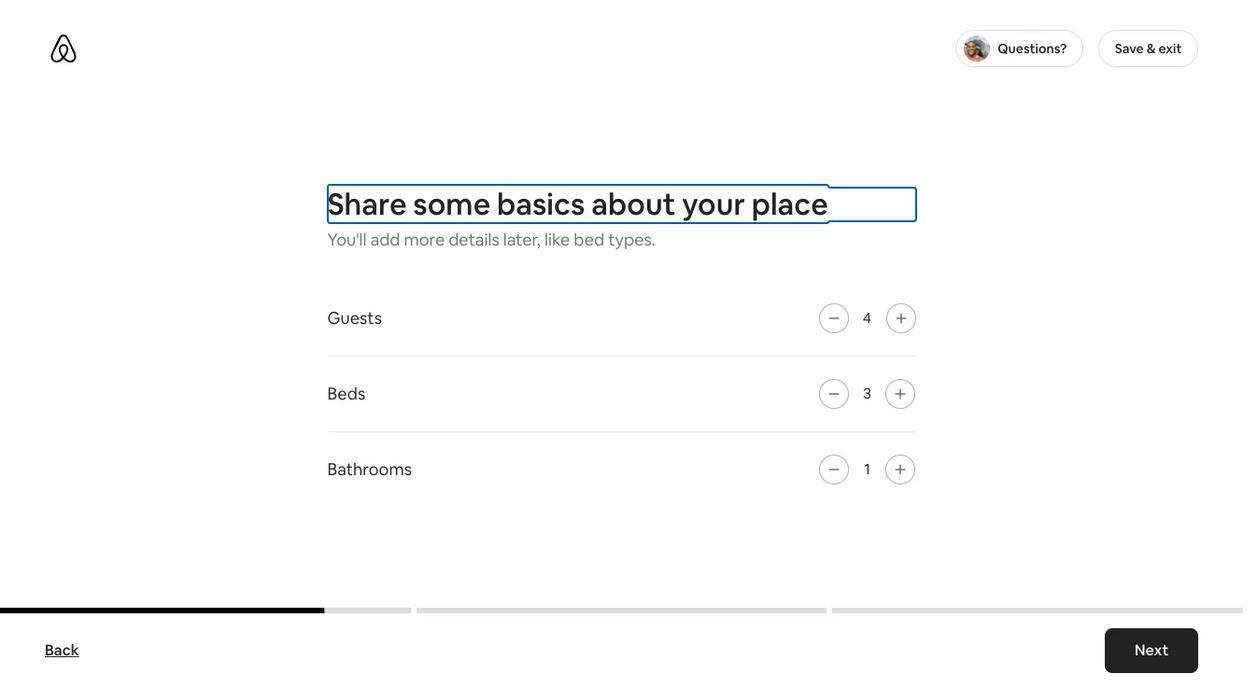 Task type: locate. For each thing, give the bounding box(es) containing it.
some
[[413, 185, 491, 223]]

questions? button
[[956, 30, 1084, 67]]

next
[[1135, 641, 1169, 661]]

place
[[752, 185, 829, 223]]

back
[[45, 641, 79, 661]]

3
[[863, 384, 872, 403]]

save
[[1116, 40, 1145, 57]]

exit
[[1159, 40, 1183, 57]]

you'll
[[328, 228, 367, 250]]

&
[[1147, 40, 1156, 57]]

guests
[[328, 307, 382, 328]]

basics
[[497, 185, 585, 223]]

details
[[449, 228, 500, 250]]

add
[[370, 228, 401, 250]]

save & exit button
[[1099, 30, 1199, 67]]

next button
[[1105, 629, 1199, 674]]

questions?
[[998, 40, 1068, 57]]

back button
[[36, 633, 88, 670]]



Task type: describe. For each thing, give the bounding box(es) containing it.
save & exit
[[1116, 40, 1183, 57]]

more
[[404, 228, 445, 250]]

like
[[545, 228, 570, 250]]

later,
[[503, 228, 541, 250]]

your
[[682, 185, 746, 223]]

1
[[865, 459, 871, 479]]

4
[[863, 308, 872, 328]]

about
[[592, 185, 676, 223]]

bathrooms
[[328, 458, 412, 480]]

bed
[[574, 228, 605, 250]]

share some basics about your place you'll add more details later, like bed types.
[[328, 185, 829, 250]]

share
[[328, 185, 407, 223]]

types.
[[609, 228, 656, 250]]

beds
[[328, 383, 366, 404]]



Task type: vqa. For each thing, say whether or not it's contained in the screenshot.
'place'
yes



